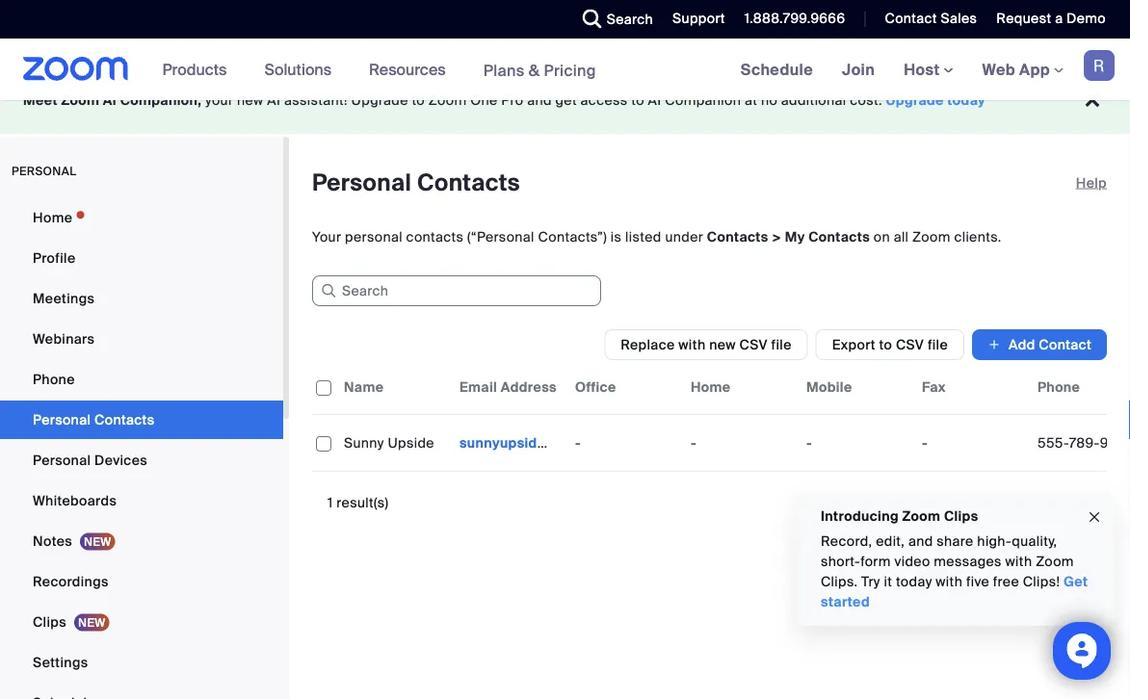 Task type: vqa. For each thing, say whether or not it's contained in the screenshot.
3rd right icon from the top
no



Task type: describe. For each thing, give the bounding box(es) containing it.
office
[[575, 378, 617, 396]]

sunny upside
[[344, 434, 435, 452]]

it
[[884, 573, 893, 591]]

upside
[[388, 434, 435, 452]]

solutions
[[264, 59, 332, 80]]

help
[[1076, 174, 1107, 192]]

sunnyupside33@gmail.com
[[460, 434, 645, 452]]

pricing
[[544, 60, 597, 80]]

9000
[[1100, 434, 1131, 452]]

contacts inside personal menu menu
[[94, 411, 155, 429]]

contacts")
[[538, 228, 607, 246]]

clips link
[[0, 603, 283, 642]]

plans & pricing
[[483, 60, 597, 80]]

whiteboards link
[[0, 482, 283, 520]]

1.888.799.9666 button up schedule
[[730, 0, 851, 39]]

companion
[[665, 92, 741, 109]]

record, edit, and share high-quality, short-form video messages with zoom clips. try it today with five free clips!
[[821, 533, 1075, 591]]

host
[[904, 59, 944, 80]]

4 - from the left
[[922, 434, 928, 452]]

2 - from the left
[[691, 434, 697, 452]]

get started link
[[821, 573, 1088, 612]]

video
[[895, 553, 931, 571]]

on
[[874, 228, 890, 246]]

phone link
[[0, 360, 283, 399]]

web app
[[983, 59, 1051, 80]]

zoom down zoom logo
[[61, 92, 99, 109]]

access
[[581, 92, 628, 109]]

profile
[[33, 249, 76, 267]]

789-
[[1070, 434, 1100, 452]]

1 upgrade from the left
[[351, 92, 408, 109]]

app
[[1020, 59, 1051, 80]]

request a demo
[[997, 10, 1106, 27]]

Search Contacts Input text field
[[312, 276, 601, 306]]

phone inside personal menu menu
[[33, 371, 75, 388]]

application containing name
[[312, 360, 1131, 472]]

one
[[471, 92, 498, 109]]

is
[[611, 228, 622, 246]]

devices
[[94, 452, 147, 469]]

1 horizontal spatial to
[[632, 92, 645, 109]]

a
[[1056, 10, 1063, 27]]

webinars
[[33, 330, 95, 348]]

settings link
[[0, 644, 283, 682]]

your personal contacts  ("personal contacts") is listed under contacts > my contacts on all zoom clients.
[[312, 228, 1002, 246]]

products
[[163, 59, 227, 80]]

today inside meet zoom ai companion, 'footer'
[[948, 92, 986, 109]]

your
[[312, 228, 342, 246]]

upgrade today link
[[886, 92, 986, 109]]

0 vertical spatial contact
[[885, 10, 938, 27]]

solutions button
[[264, 39, 340, 100]]

email address
[[460, 378, 557, 396]]

export
[[832, 336, 876, 354]]

personal devices link
[[0, 441, 283, 480]]

1 result(s)
[[328, 494, 389, 512]]

under
[[665, 228, 704, 246]]

get
[[556, 92, 577, 109]]

export to csv file
[[832, 336, 948, 354]]

meet zoom ai companion, your new ai assistant! upgrade to zoom one pro and get access to ai companion at no additional cost. upgrade today
[[23, 92, 986, 109]]

meetings
[[33, 290, 95, 307]]

share
[[937, 533, 974, 551]]

2 upgrade from the left
[[886, 92, 944, 109]]

replace with new csv file button
[[605, 330, 808, 360]]

add image
[[988, 335, 1001, 355]]

sales
[[941, 10, 978, 27]]

0 horizontal spatial to
[[412, 92, 425, 109]]

support
[[673, 10, 726, 27]]

plans
[[483, 60, 525, 80]]

my
[[785, 228, 805, 246]]

csv inside button
[[740, 336, 768, 354]]

started
[[821, 594, 870, 612]]

1 horizontal spatial phone
[[1038, 378, 1081, 396]]

new inside button
[[710, 336, 736, 354]]

schedule
[[741, 59, 814, 80]]

try
[[862, 573, 881, 591]]

&
[[529, 60, 540, 80]]

1 horizontal spatial personal contacts
[[312, 168, 520, 198]]

and inside record, edit, and share high-quality, short-form video messages with zoom clips. try it today with five free clips!
[[909, 533, 934, 551]]

at
[[745, 92, 758, 109]]

1
[[328, 494, 333, 512]]

1 horizontal spatial home
[[691, 378, 731, 396]]

555-
[[1038, 434, 1070, 452]]

close image
[[1087, 507, 1103, 529]]

personal
[[12, 164, 77, 179]]

add contact button
[[972, 330, 1107, 360]]

personal contacts link
[[0, 401, 283, 440]]

to inside "button"
[[879, 336, 893, 354]]

listed
[[626, 228, 662, 246]]

zoom right all
[[913, 228, 951, 246]]

banner containing products
[[0, 39, 1131, 102]]

csv inside "button"
[[896, 336, 924, 354]]

clips.
[[821, 573, 858, 591]]

assistant!
[[284, 92, 348, 109]]

all
[[894, 228, 909, 246]]

personal for the personal contacts link
[[33, 411, 91, 429]]

join link
[[828, 39, 890, 100]]

clips!
[[1023, 573, 1060, 591]]

cost.
[[850, 92, 883, 109]]

meet
[[23, 92, 58, 109]]

join
[[842, 59, 875, 80]]

personal menu menu
[[0, 199, 283, 700]]



Task type: locate. For each thing, give the bounding box(es) containing it.
1 csv from the left
[[740, 336, 768, 354]]

today down video
[[896, 573, 933, 591]]

zoom
[[61, 92, 99, 109], [429, 92, 467, 109], [913, 228, 951, 246], [903, 507, 941, 525], [1036, 553, 1075, 571]]

1 - from the left
[[575, 434, 581, 452]]

high-
[[978, 533, 1012, 551]]

home down "replace with new csv file" button at the right of the page
[[691, 378, 731, 396]]

address
[[501, 378, 557, 396]]

2 vertical spatial with
[[936, 573, 963, 591]]

personal contacts up contacts
[[312, 168, 520, 198]]

1 horizontal spatial ai
[[267, 92, 281, 109]]

five
[[967, 573, 990, 591]]

0 horizontal spatial phone
[[33, 371, 75, 388]]

1 horizontal spatial clips
[[944, 507, 979, 525]]

ai down the solutions
[[267, 92, 281, 109]]

0 vertical spatial with
[[679, 336, 706, 354]]

pro
[[502, 92, 524, 109]]

file inside button
[[772, 336, 792, 354]]

profile picture image
[[1084, 50, 1115, 81]]

and
[[527, 92, 552, 109], [909, 533, 934, 551]]

0 horizontal spatial ai
[[103, 92, 117, 109]]

today
[[948, 92, 986, 109], [896, 573, 933, 591]]

new right your
[[237, 92, 264, 109]]

clips up settings
[[33, 613, 66, 631]]

2 csv from the left
[[896, 336, 924, 354]]

personal
[[345, 228, 403, 246]]

clients.
[[955, 228, 1002, 246]]

result(s)
[[337, 494, 389, 512]]

companion,
[[120, 92, 202, 109]]

with right replace
[[679, 336, 706, 354]]

to
[[412, 92, 425, 109], [632, 92, 645, 109], [879, 336, 893, 354]]

mobile
[[807, 378, 853, 396]]

2 ai from the left
[[267, 92, 281, 109]]

0 vertical spatial home
[[33, 209, 73, 226]]

with up free
[[1006, 553, 1033, 571]]

1.888.799.9666 button
[[730, 0, 851, 39], [745, 10, 846, 27]]

to right access at the right
[[632, 92, 645, 109]]

file up fax
[[928, 336, 948, 354]]

ai left companion
[[648, 92, 662, 109]]

personal contacts up the personal devices
[[33, 411, 155, 429]]

0 horizontal spatial upgrade
[[351, 92, 408, 109]]

introducing
[[821, 507, 899, 525]]

ai down zoom logo
[[103, 92, 117, 109]]

0 vertical spatial new
[[237, 92, 264, 109]]

0 vertical spatial personal contacts
[[312, 168, 520, 198]]

product information navigation
[[148, 39, 611, 102]]

personal up the personal devices
[[33, 411, 91, 429]]

new inside meet zoom ai companion, 'footer'
[[237, 92, 264, 109]]

personal up whiteboards
[[33, 452, 91, 469]]

personal up the personal
[[312, 168, 412, 198]]

0 horizontal spatial and
[[527, 92, 552, 109]]

0 vertical spatial clips
[[944, 507, 979, 525]]

quality,
[[1012, 533, 1058, 551]]

demo
[[1067, 10, 1106, 27]]

1 ai from the left
[[103, 92, 117, 109]]

to right export
[[879, 336, 893, 354]]

csv
[[740, 336, 768, 354], [896, 336, 924, 354]]

contacts left >
[[707, 228, 769, 246]]

meet zoom ai companion, footer
[[0, 67, 1131, 134]]

>
[[772, 228, 782, 246]]

web
[[983, 59, 1016, 80]]

recordings link
[[0, 563, 283, 601]]

search button
[[568, 0, 658, 39]]

2 vertical spatial personal
[[33, 452, 91, 469]]

home up profile
[[33, 209, 73, 226]]

contacts left on
[[809, 228, 870, 246]]

get
[[1064, 573, 1088, 591]]

1 horizontal spatial new
[[710, 336, 736, 354]]

zoom inside record, edit, and share high-quality, short-form video messages with zoom clips. try it today with five free clips!
[[1036, 553, 1075, 571]]

zoom up clips! in the right bottom of the page
[[1036, 553, 1075, 571]]

1.888.799.9666
[[745, 10, 846, 27]]

search
[[607, 10, 654, 28]]

contact right add
[[1039, 336, 1092, 354]]

upgrade down resources
[[351, 92, 408, 109]]

2 horizontal spatial ai
[[648, 92, 662, 109]]

1 vertical spatial personal contacts
[[33, 411, 155, 429]]

1 horizontal spatial csv
[[896, 336, 924, 354]]

fax
[[922, 378, 946, 396]]

1 vertical spatial with
[[1006, 553, 1033, 571]]

meetings link
[[0, 280, 283, 318]]

0 vertical spatial today
[[948, 92, 986, 109]]

sunnyupside33@gmail.com link
[[460, 434, 645, 452]]

banner
[[0, 39, 1131, 102]]

request
[[997, 10, 1052, 27]]

meetings navigation
[[726, 39, 1131, 102]]

add
[[1009, 336, 1036, 354]]

name
[[344, 378, 384, 396]]

notes link
[[0, 522, 283, 561]]

1 vertical spatial and
[[909, 533, 934, 551]]

0 horizontal spatial contact
[[885, 10, 938, 27]]

today inside record, edit, and share high-quality, short-form video messages with zoom clips. try it today with five free clips!
[[896, 573, 933, 591]]

contact sales
[[885, 10, 978, 27]]

zoom logo image
[[23, 57, 129, 81]]

form
[[861, 553, 891, 571]]

1 vertical spatial contact
[[1039, 336, 1092, 354]]

0 horizontal spatial home
[[33, 209, 73, 226]]

1.888.799.9666 button up the schedule link
[[745, 10, 846, 27]]

personal contacts
[[312, 168, 520, 198], [33, 411, 155, 429]]

0 horizontal spatial csv
[[740, 336, 768, 354]]

edit,
[[876, 533, 905, 551]]

file inside "button"
[[928, 336, 948, 354]]

home inside personal menu menu
[[33, 209, 73, 226]]

contacts up devices at the bottom
[[94, 411, 155, 429]]

2 horizontal spatial to
[[879, 336, 893, 354]]

555-789-9000
[[1038, 434, 1131, 452]]

recordings
[[33, 573, 109, 591]]

0 horizontal spatial clips
[[33, 613, 66, 631]]

1 vertical spatial clips
[[33, 613, 66, 631]]

personal for 'personal devices' link
[[33, 452, 91, 469]]

zoom left the one at the left of the page
[[429, 92, 467, 109]]

new right replace
[[710, 336, 736, 354]]

settings
[[33, 654, 88, 672]]

to down resources
[[412, 92, 425, 109]]

1 horizontal spatial with
[[936, 573, 963, 591]]

phone down add contact
[[1038, 378, 1081, 396]]

home
[[33, 209, 73, 226], [691, 378, 731, 396]]

upgrade
[[351, 92, 408, 109], [886, 92, 944, 109]]

1 horizontal spatial and
[[909, 533, 934, 551]]

upgrade down host
[[886, 92, 944, 109]]

profile link
[[0, 239, 283, 278]]

clips up share
[[944, 507, 979, 525]]

1 vertical spatial today
[[896, 573, 933, 591]]

0 horizontal spatial today
[[896, 573, 933, 591]]

short-
[[821, 553, 861, 571]]

products button
[[163, 39, 236, 100]]

your
[[205, 92, 234, 109]]

2 horizontal spatial with
[[1006, 553, 1033, 571]]

contact left sales
[[885, 10, 938, 27]]

application
[[312, 360, 1131, 472]]

web app button
[[983, 59, 1064, 80]]

email
[[460, 378, 497, 396]]

with inside button
[[679, 336, 706, 354]]

with down messages
[[936, 573, 963, 591]]

1 file from the left
[[772, 336, 792, 354]]

0 vertical spatial and
[[527, 92, 552, 109]]

0 horizontal spatial personal contacts
[[33, 411, 155, 429]]

add contact
[[1009, 336, 1092, 354]]

and left get
[[527, 92, 552, 109]]

personal contacts inside the personal contacts link
[[33, 411, 155, 429]]

today down web
[[948, 92, 986, 109]]

notes
[[33, 533, 72, 550]]

0 horizontal spatial file
[[772, 336, 792, 354]]

-
[[575, 434, 581, 452], [691, 434, 697, 452], [807, 434, 813, 452], [922, 434, 928, 452]]

and inside meet zoom ai companion, 'footer'
[[527, 92, 552, 109]]

0 horizontal spatial with
[[679, 336, 706, 354]]

contacts
[[406, 228, 464, 246]]

3 ai from the left
[[648, 92, 662, 109]]

0 vertical spatial personal
[[312, 168, 412, 198]]

zoom up edit,
[[903, 507, 941, 525]]

1 horizontal spatial today
[[948, 92, 986, 109]]

home link
[[0, 199, 283, 237]]

messages
[[934, 553, 1002, 571]]

clips inside personal menu menu
[[33, 613, 66, 631]]

new
[[237, 92, 264, 109], [710, 336, 736, 354]]

get started
[[821, 573, 1088, 612]]

0 horizontal spatial new
[[237, 92, 264, 109]]

1 horizontal spatial contact
[[1039, 336, 1092, 354]]

phone down webinars
[[33, 371, 75, 388]]

and up video
[[909, 533, 934, 551]]

2 file from the left
[[928, 336, 948, 354]]

1 horizontal spatial upgrade
[[886, 92, 944, 109]]

host button
[[904, 59, 954, 80]]

contact sales link
[[871, 0, 982, 39], [885, 10, 978, 27]]

no
[[761, 92, 778, 109]]

("personal
[[467, 228, 535, 246]]

1 horizontal spatial file
[[928, 336, 948, 354]]

1 vertical spatial personal
[[33, 411, 91, 429]]

contact inside button
[[1039, 336, 1092, 354]]

record,
[[821, 533, 873, 551]]

contacts
[[417, 168, 520, 198], [707, 228, 769, 246], [809, 228, 870, 246], [94, 411, 155, 429]]

export to csv file button
[[816, 330, 965, 360]]

1 vertical spatial home
[[691, 378, 731, 396]]

3 - from the left
[[807, 434, 813, 452]]

file left export
[[772, 336, 792, 354]]

contacts up ("personal
[[417, 168, 520, 198]]

1 vertical spatial new
[[710, 336, 736, 354]]



